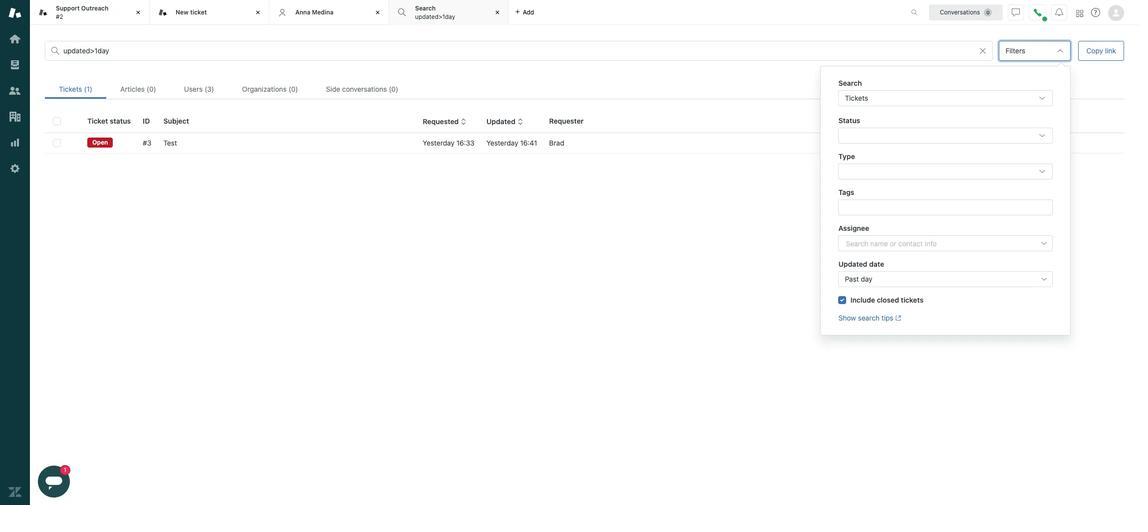 Task type: vqa. For each thing, say whether or not it's contained in the screenshot.
Tags
yes



Task type: describe. For each thing, give the bounding box(es) containing it.
conversations
[[342, 85, 387, 93]]

side
[[326, 85, 340, 93]]

organizations
[[242, 85, 287, 93]]

updated for updated date
[[839, 260, 868, 269]]

yesterday 16:41
[[487, 139, 538, 147]]

include closed tickets
[[851, 296, 924, 305]]

requested button
[[423, 117, 467, 126]]

(opens in a new tab) image
[[894, 316, 902, 322]]

updated>1day
[[415, 13, 455, 20]]

show search tips
[[839, 314, 894, 323]]

(3)
[[205, 85, 214, 93]]

yesterday for yesterday 16:33
[[423, 139, 455, 147]]

copy
[[1087, 46, 1104, 55]]

test link
[[163, 138, 177, 148]]

#3
[[143, 139, 152, 147]]

tickets for tickets
[[845, 94, 869, 102]]

16:33
[[457, 139, 475, 147]]

anna medina
[[296, 8, 334, 16]]

past day
[[845, 275, 873, 284]]

show
[[839, 314, 857, 323]]

search for search
[[839, 79, 862, 87]]

search
[[859, 314, 880, 323]]

side conversations (0)
[[326, 85, 399, 93]]

brad
[[550, 139, 565, 147]]

side conversations (0) tab
[[312, 79, 413, 99]]

ticket
[[190, 8, 207, 16]]

status
[[110, 117, 131, 125]]

status element
[[839, 128, 1054, 144]]

closed
[[877, 296, 900, 305]]

yesterday 16:33
[[423, 139, 475, 147]]

main element
[[0, 0, 30, 506]]

past day button
[[839, 272, 1054, 288]]

organizations (0)
[[242, 85, 298, 93]]

conversations button
[[930, 4, 1003, 20]]

outreach
[[81, 5, 109, 12]]

show search tips link
[[839, 314, 902, 323]]

filters button
[[1000, 41, 1072, 61]]

close image for updated>1day
[[493, 7, 503, 17]]

updated button
[[487, 117, 524, 126]]

support for support
[[870, 139, 896, 147]]

tickets
[[901, 296, 924, 305]]

open
[[92, 139, 108, 146]]

articles (0)
[[120, 85, 156, 93]]

views image
[[8, 58, 21, 71]]

tab containing support outreach
[[30, 0, 150, 25]]

16:41
[[520, 139, 538, 147]]

type
[[839, 152, 856, 161]]

add button
[[509, 0, 540, 24]]

tab containing search
[[389, 0, 509, 25]]

users (3) tab
[[170, 79, 228, 99]]

organizations (0) tab
[[228, 79, 312, 99]]

articles (0) tab
[[106, 79, 170, 99]]

add
[[523, 8, 534, 16]]

yesterday for yesterday 16:41
[[487, 139, 519, 147]]

close image for outreach
[[133, 7, 143, 17]]

tips
[[882, 314, 894, 323]]

updated for updated button
[[487, 117, 516, 126]]

#2
[[56, 13, 63, 20]]

include
[[851, 296, 876, 305]]

new
[[176, 8, 189, 16]]



Task type: locate. For each thing, give the bounding box(es) containing it.
2 yesterday from the left
[[487, 139, 519, 147]]

status
[[839, 116, 861, 125]]

tab list
[[45, 79, 1125, 99]]

id
[[143, 117, 150, 125]]

support outreach #2
[[56, 5, 109, 20]]

updated
[[487, 117, 516, 126], [839, 260, 868, 269]]

tickets up status at top
[[845, 94, 869, 102]]

filters
[[1006, 46, 1026, 55]]

articles
[[120, 85, 145, 93]]

tags
[[839, 188, 855, 197]]

assignee element
[[839, 236, 1054, 252]]

1 (0) from the left
[[147, 85, 156, 93]]

support inside the support outreach #2
[[56, 5, 80, 12]]

tickets button
[[839, 90, 1054, 106]]

tickets inside tab
[[59, 85, 82, 93]]

support
[[56, 5, 80, 12], [870, 139, 896, 147]]

1 tab from the left
[[30, 0, 150, 25]]

get started image
[[8, 32, 21, 45]]

zendesk support image
[[8, 6, 21, 19]]

anna medina tab
[[270, 0, 389, 25]]

1 horizontal spatial (0)
[[289, 85, 298, 93]]

medina
[[312, 8, 334, 16]]

row
[[45, 133, 1125, 154]]

(0) for articles (0)
[[147, 85, 156, 93]]

date
[[870, 260, 885, 269]]

zendesk image
[[8, 486, 21, 499]]

2 close image from the left
[[373, 7, 383, 17]]

0 horizontal spatial yesterday
[[423, 139, 455, 147]]

1 vertical spatial search
[[839, 79, 862, 87]]

0 vertical spatial search
[[415, 5, 436, 12]]

0 vertical spatial support
[[56, 5, 80, 12]]

copy link button
[[1079, 41, 1125, 61]]

reporting image
[[8, 136, 21, 149]]

tab
[[30, 0, 150, 25], [389, 0, 509, 25]]

day
[[861, 275, 873, 284]]

1 horizontal spatial yesterday
[[487, 139, 519, 147]]

anna
[[296, 8, 311, 16]]

test
[[163, 139, 177, 147]]

new ticket tab
[[150, 0, 270, 25]]

tickets
[[59, 85, 82, 93], [845, 94, 869, 102]]

0 horizontal spatial tickets
[[59, 85, 82, 93]]

conversations
[[940, 8, 981, 16]]

close image inside 'anna medina' tab
[[373, 7, 383, 17]]

1 vertical spatial support
[[870, 139, 896, 147]]

(1)
[[84, 85, 92, 93]]

0 horizontal spatial tab
[[30, 0, 150, 25]]

requester
[[550, 117, 584, 125]]

assignee
[[839, 224, 870, 233]]

updated date
[[839, 260, 885, 269]]

tickets (1) tab
[[45, 79, 106, 99]]

tab list containing tickets (1)
[[45, 79, 1125, 99]]

tickets left (1)
[[59, 85, 82, 93]]

0 vertical spatial updated
[[487, 117, 516, 126]]

1 horizontal spatial updated
[[839, 260, 868, 269]]

(0)
[[147, 85, 156, 93], [289, 85, 298, 93], [389, 85, 399, 93]]

notifications image
[[1056, 8, 1064, 16]]

0 horizontal spatial updated
[[487, 117, 516, 126]]

close image for anna medina
[[373, 7, 383, 17]]

2 (0) from the left
[[289, 85, 298, 93]]

users (3)
[[184, 85, 214, 93]]

tickets for tickets (1)
[[59, 85, 82, 93]]

subject
[[163, 117, 189, 125]]

1 vertical spatial tickets
[[845, 94, 869, 102]]

close image inside new ticket 'tab'
[[253, 7, 263, 17]]

new ticket
[[176, 8, 207, 16]]

Search: text field
[[63, 46, 987, 55]]

1 close image from the left
[[133, 7, 143, 17]]

0 horizontal spatial close image
[[253, 7, 263, 17]]

tickets (1)
[[59, 85, 92, 93]]

(0) right organizations
[[289, 85, 298, 93]]

0 vertical spatial tickets
[[59, 85, 82, 93]]

search up status at top
[[839, 79, 862, 87]]

search inside 'search updated>1day'
[[415, 5, 436, 12]]

admin image
[[8, 162, 21, 175]]

updated up past
[[839, 260, 868, 269]]

search up updated>1day
[[415, 5, 436, 12]]

copy link
[[1087, 46, 1117, 55]]

tabs tab list
[[30, 0, 901, 25]]

support for support outreach #2
[[56, 5, 80, 12]]

2 close image from the left
[[493, 7, 503, 17]]

updated inside button
[[487, 117, 516, 126]]

get help image
[[1092, 8, 1101, 17]]

past
[[845, 275, 859, 284]]

search updated>1day
[[415, 5, 455, 20]]

row containing #3
[[45, 133, 1125, 154]]

close image left add popup button
[[493, 7, 503, 17]]

yesterday down requested
[[423, 139, 455, 147]]

zendesk products image
[[1077, 10, 1084, 17]]

ticket
[[87, 117, 108, 125]]

2 tab from the left
[[389, 0, 509, 25]]

requested
[[423, 117, 459, 126]]

yesterday
[[423, 139, 455, 147], [487, 139, 519, 147]]

0 horizontal spatial search
[[415, 5, 436, 12]]

yesterday down updated button
[[487, 139, 519, 147]]

2 horizontal spatial (0)
[[389, 85, 399, 93]]

close image
[[133, 7, 143, 17], [493, 7, 503, 17]]

3 (0) from the left
[[389, 85, 399, 93]]

1 horizontal spatial tickets
[[845, 94, 869, 102]]

0 horizontal spatial close image
[[133, 7, 143, 17]]

search for search updated>1day
[[415, 5, 436, 12]]

close image right outreach
[[133, 7, 143, 17]]

(0) for organizations (0)
[[289, 85, 298, 93]]

1 horizontal spatial search
[[839, 79, 862, 87]]

(0) right articles
[[147, 85, 156, 93]]

1 horizontal spatial close image
[[373, 7, 383, 17]]

1 horizontal spatial close image
[[493, 7, 503, 17]]

ticket status
[[87, 117, 131, 125]]

users
[[184, 85, 203, 93]]

search
[[415, 5, 436, 12], [839, 79, 862, 87]]

clear search image
[[980, 47, 988, 55]]

type element
[[839, 164, 1054, 180]]

close image
[[253, 7, 263, 17], [373, 7, 383, 17]]

updated up yesterday 16:41
[[487, 117, 516, 126]]

0 horizontal spatial support
[[56, 5, 80, 12]]

organizations image
[[8, 110, 21, 123]]

1 yesterday from the left
[[423, 139, 455, 147]]

support inside row
[[870, 139, 896, 147]]

1 vertical spatial updated
[[839, 260, 868, 269]]

1 close image from the left
[[253, 7, 263, 17]]

Assignee field
[[846, 239, 1034, 249]]

(0) right conversations
[[389, 85, 399, 93]]

tickets inside dropdown button
[[845, 94, 869, 102]]

0 horizontal spatial (0)
[[147, 85, 156, 93]]

close image for new ticket
[[253, 7, 263, 17]]

1 horizontal spatial support
[[870, 139, 896, 147]]

button displays agent's chat status as invisible. image
[[1012, 8, 1020, 16]]

1 horizontal spatial tab
[[389, 0, 509, 25]]

customers image
[[8, 84, 21, 97]]

link
[[1106, 46, 1117, 55]]



